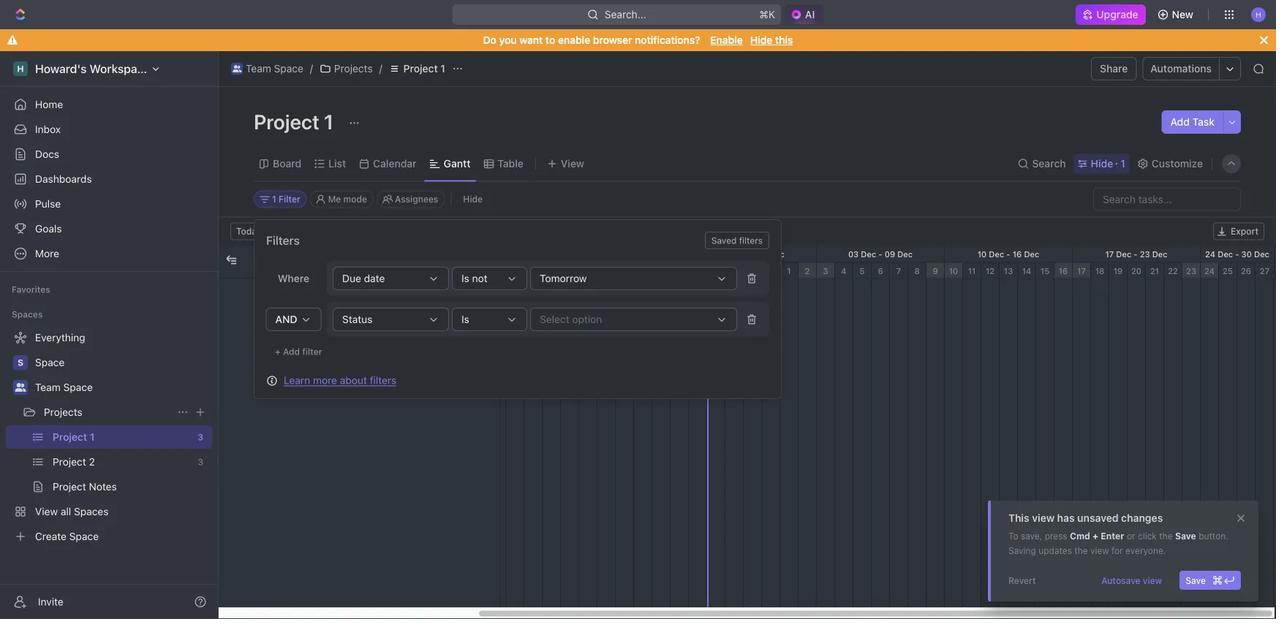 Task type: vqa. For each thing, say whether or not it's contained in the screenshot.
James Peterson's Workspace, , "Element"
no



Task type: describe. For each thing, give the bounding box(es) containing it.
2 20 from the left
[[1132, 266, 1142, 276]]

add inside button
[[1171, 116, 1190, 128]]

26 nov - 02 dec
[[721, 249, 785, 259]]

table
[[498, 158, 524, 170]]

Search tasks... text field
[[1095, 188, 1241, 210]]

09
[[885, 249, 896, 259]]

add task
[[1171, 116, 1215, 128]]

- for 23
[[1134, 249, 1138, 259]]

12 nov - 18 nov element
[[433, 246, 561, 262]]

hide button
[[458, 191, 489, 208]]

19 for second 19 element from left
[[1114, 266, 1123, 276]]

14
[[1023, 266, 1032, 276]]

10 dec - 16 dec element
[[945, 246, 1073, 262]]

saved filters
[[712, 236, 763, 246]]

hide for hide 1
[[1091, 158, 1114, 170]]

1 filter button
[[254, 191, 307, 208]]

is not
[[462, 273, 488, 285]]

2 horizontal spatial 23
[[1187, 266, 1197, 276]]

1 vertical spatial view
[[1091, 546, 1110, 556]]

upgrade link
[[1076, 4, 1146, 25]]

1 horizontal spatial filters
[[370, 375, 397, 387]]

calendar link
[[370, 154, 417, 174]]

0 horizontal spatial 26
[[693, 266, 703, 276]]

learn more about filters
[[284, 375, 397, 387]]

browser
[[593, 34, 633, 46]]

0 vertical spatial the
[[1160, 531, 1173, 541]]

tree inside sidebar navigation
[[6, 326, 212, 549]]

want
[[520, 34, 543, 46]]

due date
[[342, 273, 385, 285]]

pulse
[[35, 198, 61, 210]]

docs link
[[6, 143, 212, 166]]

spaces
[[12, 309, 43, 320]]

2 horizontal spatial 26
[[1242, 266, 1252, 276]]

2 26 element from the left
[[1238, 263, 1256, 279]]

this
[[1009, 513, 1030, 525]]

goals link
[[6, 217, 212, 241]]

save,
[[1021, 531, 1043, 541]]

project 1 cell
[[263, 279, 453, 305]]

project 1 for the project 1 cell
[[290, 287, 327, 297]]

board link
[[270, 154, 302, 174]]

option
[[572, 314, 602, 326]]

03 dec - 09 dec
[[849, 249, 913, 259]]

9 dec from the left
[[1255, 249, 1270, 259]]

10 for 10 dec - 16 dec
[[978, 249, 987, 259]]

2 15 element from the left
[[1037, 263, 1055, 279]]

export
[[1231, 226, 1259, 237]]

13 element
[[1000, 263, 1018, 279]]

2 20 element from the left
[[1128, 263, 1146, 279]]

+ inside this view has unsaved changes to save, press cmd + enter or click the save button. saving updates the view for everyone.
[[1093, 531, 1099, 541]]

2 17 element from the left
[[1073, 263, 1092, 279]]

- for 09
[[879, 249, 883, 259]]

enter
[[1101, 531, 1125, 541]]

2 dec from the left
[[861, 249, 877, 259]]

21 for first 21 element from right
[[1151, 266, 1160, 276]]

19 nov - 25 nov element
[[561, 246, 689, 262]]

project for project 1 link
[[404, 63, 438, 75]]

space inside sidebar navigation
[[63, 382, 93, 394]]

enable
[[558, 34, 591, 46]]

nov
[[733, 249, 749, 259]]

notifications?
[[635, 34, 701, 46]]

1 21 element from the left
[[598, 263, 616, 279]]

0 horizontal spatial +
[[275, 347, 281, 357]]

1 15 element from the left
[[488, 263, 506, 279]]

assignees
[[395, 194, 438, 204]]

or
[[1127, 531, 1136, 541]]

- for 16
[[1007, 249, 1011, 259]]

invite
[[38, 596, 63, 608]]

task
[[1193, 116, 1215, 128]]

 image for fourth column header from the left
[[482, 258, 492, 268]]

28
[[729, 266, 740, 276]]

3
[[823, 266, 829, 276]]

11 element
[[964, 263, 982, 279]]

project 1 for project 1 link
[[404, 63, 446, 75]]

view for autosave
[[1143, 576, 1163, 586]]

everyone.
[[1126, 546, 1166, 556]]

is for is not
[[462, 273, 470, 285]]

export button
[[1214, 223, 1265, 240]]

1 27 from the left
[[711, 266, 721, 276]]

2 27 from the left
[[1260, 266, 1270, 276]]

not
[[472, 273, 488, 285]]

gantt link
[[441, 154, 471, 174]]

1 vertical spatial 30
[[766, 266, 776, 276]]

0 horizontal spatial 23
[[638, 266, 648, 276]]

12
[[986, 266, 995, 276]]

tomorrow
[[540, 273, 587, 285]]

project 1 - 0.00% row
[[219, 279, 500, 305]]

24 dec - 30 dec
[[1206, 249, 1270, 259]]

1 horizontal spatial projects link
[[316, 60, 377, 78]]

updates
[[1039, 546, 1073, 556]]

1 horizontal spatial team space link
[[228, 60, 307, 78]]

1 horizontal spatial 30
[[1242, 249, 1252, 259]]

button.
[[1199, 531, 1229, 541]]

select option button
[[530, 308, 737, 331]]

1 horizontal spatial hide
[[750, 34, 773, 46]]

do you want to enable browser notifications? enable hide this
[[483, 34, 793, 46]]

1 inside the project 1 cell
[[323, 287, 327, 297]]

project 1 tree grid
[[219, 246, 500, 608]]

0 horizontal spatial add
[[283, 347, 300, 357]]

03 dec - 09 dec element
[[817, 246, 945, 262]]

1 horizontal spatial team
[[246, 63, 271, 75]]

1 horizontal spatial 23
[[1140, 249, 1151, 259]]

for
[[1112, 546, 1124, 556]]

1 17 element from the left
[[525, 263, 543, 279]]

saving
[[1009, 546, 1037, 556]]

02
[[757, 249, 767, 259]]

today button
[[230, 223, 268, 240]]

dashboards link
[[6, 168, 212, 191]]

is not button
[[452, 267, 528, 290]]

2 24 element from the left
[[1201, 263, 1220, 279]]

name column header
[[263, 246, 453, 278]]

revert button
[[1003, 571, 1042, 590]]

due
[[342, 273, 361, 285]]

user group image inside tree
[[15, 383, 26, 392]]

is button
[[452, 308, 528, 331]]

date
[[364, 273, 385, 285]]

due date button
[[333, 267, 449, 290]]

status
[[342, 314, 373, 326]]

press
[[1045, 531, 1068, 541]]

17 for 2nd 17 element from left
[[1078, 266, 1086, 276]]

0 vertical spatial space
[[274, 63, 304, 75]]

7 dec from the left
[[1153, 249, 1168, 259]]

17 dec - 23 dec element
[[1073, 246, 1201, 262]]

0 horizontal spatial 16
[[510, 266, 520, 276]]

1 26 element from the left
[[689, 263, 707, 279]]

save inside save button
[[1186, 576, 1206, 586]]

1 vertical spatial team space link
[[35, 376, 209, 399]]

29
[[748, 266, 758, 276]]

28 element
[[726, 263, 744, 279]]

inbox link
[[6, 118, 212, 141]]

1 19 element from the left
[[561, 263, 579, 279]]

0 vertical spatial team space
[[246, 63, 304, 75]]

2
[[805, 266, 810, 276]]

26 nov - 02 dec element
[[689, 246, 817, 262]]

1 inside project 1 link
[[441, 63, 446, 75]]

1 inside 1 filter dropdown button
[[272, 194, 276, 204]]

customize
[[1152, 158, 1204, 170]]

1 vertical spatial project 1
[[254, 109, 338, 134]]

search...
[[605, 8, 647, 20]]

share button
[[1092, 57, 1137, 80]]

24 dec - 30 dec element
[[1201, 246, 1275, 262]]

dashboards
[[35, 173, 92, 185]]

to
[[546, 34, 556, 46]]

favorites button
[[6, 281, 56, 299]]

where
[[278, 273, 310, 285]]



Task type: locate. For each thing, give the bounding box(es) containing it.
26 element left 28
[[689, 263, 707, 279]]

0 horizontal spatial 19
[[565, 266, 575, 276]]

24 for 24 dec - 30 dec
[[1206, 249, 1216, 259]]

list link
[[326, 154, 346, 174]]

1 vertical spatial hide
[[1091, 158, 1114, 170]]

17 element
[[525, 263, 543, 279], [1073, 263, 1092, 279]]

24 element down 19 nov - 25 nov element
[[653, 263, 671, 279]]

1 vertical spatial project
[[254, 109, 320, 134]]

11
[[968, 266, 976, 276]]

3 - from the left
[[1007, 249, 1011, 259]]

1 horizontal spatial 26
[[721, 249, 731, 259]]

+ down and
[[275, 347, 281, 357]]

2 vertical spatial hide
[[463, 194, 483, 204]]

enable
[[711, 34, 743, 46]]

hide right search
[[1091, 158, 1114, 170]]

is
[[462, 273, 470, 285], [462, 314, 470, 326]]

20 down 17 dec - 23 dec
[[1132, 266, 1142, 276]]

24 down 24 dec - 30 dec
[[1205, 266, 1215, 276]]

- down export 'button'
[[1236, 249, 1240, 259]]

2 22 from the left
[[1169, 266, 1179, 276]]

29 element
[[744, 263, 762, 279]]

4 dec from the left
[[989, 249, 1005, 259]]

26 down '24 dec - 30 dec' element
[[1242, 266, 1252, 276]]

is inside is not dropdown button
[[462, 273, 470, 285]]

filter
[[302, 347, 322, 357]]

19 element
[[561, 263, 579, 279], [1110, 263, 1128, 279]]

25 element
[[671, 263, 689, 279], [1220, 263, 1238, 279]]

- for 30
[[1236, 249, 1240, 259]]

1 24 element from the left
[[653, 263, 671, 279]]

 image
[[226, 255, 237, 265], [482, 258, 492, 268]]

3 column header from the left
[[453, 246, 475, 278]]

1 - from the left
[[751, 249, 755, 259]]

project for the project 1 cell
[[290, 287, 321, 297]]

17 for 17 dec - 23 dec
[[1106, 249, 1114, 259]]

0 vertical spatial projects link
[[316, 60, 377, 78]]

0 vertical spatial today
[[236, 226, 262, 237]]

0 vertical spatial team
[[246, 63, 271, 75]]

22
[[620, 266, 630, 276], [1169, 266, 1179, 276]]

19 up select option
[[565, 266, 575, 276]]

27 down '24 dec - 30 dec' element
[[1260, 266, 1270, 276]]

view for this
[[1032, 513, 1055, 525]]

and
[[275, 314, 297, 326]]

2 18 from the left
[[1096, 266, 1105, 276]]

0 vertical spatial project 1
[[404, 63, 446, 75]]

25 element left 28
[[671, 263, 689, 279]]

share
[[1100, 63, 1128, 75]]

autosave view
[[1102, 576, 1163, 586]]

15
[[492, 266, 501, 276], [1041, 266, 1050, 276]]

0 horizontal spatial 22
[[620, 266, 630, 276]]

1 vertical spatial space
[[63, 382, 93, 394]]

0 vertical spatial projects
[[334, 63, 373, 75]]

filters up 26 nov - 02 dec at the top of the page
[[740, 236, 763, 246]]

saved
[[712, 236, 737, 246]]

27 left 28
[[711, 266, 721, 276]]

1 horizontal spatial 19
[[1114, 266, 1123, 276]]

0 horizontal spatial 18 element
[[543, 263, 561, 279]]

1 20 element from the left
[[579, 263, 598, 279]]

2 vertical spatial view
[[1143, 576, 1163, 586]]

30
[[1242, 249, 1252, 259], [766, 266, 776, 276]]

assignees button
[[377, 191, 445, 208]]

2 21 from the left
[[1151, 266, 1160, 276]]

more
[[313, 375, 337, 387]]

filters up where
[[266, 234, 300, 248]]

16 right 14 element
[[1059, 266, 1068, 276]]

0 horizontal spatial the
[[1075, 546, 1088, 556]]

select
[[540, 314, 570, 326]]

1 horizontal spatial 16
[[1013, 249, 1022, 259]]

1 vertical spatial 10
[[949, 266, 959, 276]]

20 element down 19 nov - 25 nov element
[[579, 263, 598, 279]]

tree containing team space
[[6, 326, 212, 549]]

2 - from the left
[[879, 249, 883, 259]]

save button
[[1180, 571, 1242, 590]]

the right click
[[1160, 531, 1173, 541]]

2 19 from the left
[[1114, 266, 1123, 276]]

projects inside tree
[[44, 406, 83, 418]]

15 element down 12 nov - 18 nov element
[[488, 263, 506, 279]]

0 vertical spatial project
[[404, 63, 438, 75]]

hide for hide
[[463, 194, 483, 204]]

10
[[978, 249, 987, 259], [949, 266, 959, 276]]

6 dec from the left
[[1117, 249, 1132, 259]]

18
[[547, 266, 556, 276], [1096, 266, 1105, 276]]

1 23 element from the left
[[634, 263, 653, 279]]

0 horizontal spatial 20 element
[[579, 263, 598, 279]]

25 down 24 dec - 30 dec
[[1223, 266, 1233, 276]]

30 element
[[762, 263, 781, 279]]

19 element down 17 dec - 23 dec
[[1110, 263, 1128, 279]]

project 1
[[404, 63, 446, 75], [254, 109, 338, 134], [290, 287, 327, 297]]

5
[[860, 266, 865, 276]]

0 horizontal spatial /
[[310, 63, 313, 75]]

24 down export 'button'
[[1206, 249, 1216, 259]]

1 is from the top
[[462, 273, 470, 285]]

new button
[[1152, 3, 1203, 26]]

24 element
[[653, 263, 671, 279], [1201, 263, 1220, 279]]

table link
[[495, 154, 524, 174]]

17
[[1106, 249, 1114, 259], [529, 266, 538, 276], [1078, 266, 1086, 276]]

26
[[721, 249, 731, 259], [693, 266, 703, 276], [1242, 266, 1252, 276]]

10 left 11
[[949, 266, 959, 276]]

1 18 from the left
[[547, 266, 556, 276]]

17 element down 12 nov - 18 nov element
[[525, 263, 543, 279]]

+ right cmd
[[1093, 531, 1099, 541]]

sidebar navigation
[[0, 51, 219, 620]]

- down search tasks... text box in the top right of the page
[[1134, 249, 1138, 259]]

20 down 19 nov - 25 nov element
[[583, 266, 593, 276]]

27 element left 28
[[707, 263, 726, 279]]

18 element down 17 dec - 23 dec
[[1092, 263, 1110, 279]]

team inside tree
[[35, 382, 61, 394]]

today inside today button
[[236, 226, 262, 237]]

home link
[[6, 93, 212, 116]]

1 27 element from the left
[[707, 263, 726, 279]]

17 for first 17 element from left
[[529, 266, 538, 276]]

1 horizontal spatial 21 element
[[1146, 263, 1165, 279]]

5 dec from the left
[[1025, 249, 1040, 259]]

- for 02
[[751, 249, 755, 259]]

1 horizontal spatial view
[[1091, 546, 1110, 556]]

16 down 12 nov - 18 nov element
[[510, 266, 520, 276]]

17 dec - 23 dec
[[1106, 249, 1168, 259]]

1 vertical spatial +
[[1093, 531, 1099, 541]]

0 horizontal spatial 17
[[529, 266, 538, 276]]

24 element down 24 dec - 30 dec
[[1201, 263, 1220, 279]]

1 horizontal spatial 26 element
[[1238, 263, 1256, 279]]

20
[[583, 266, 593, 276], [1132, 266, 1142, 276]]

0 horizontal spatial 15
[[492, 266, 501, 276]]

project 1 link
[[385, 60, 449, 78]]

1 21 from the left
[[602, 266, 611, 276]]

changes
[[1122, 513, 1163, 525]]

26 down saved
[[721, 249, 731, 259]]

2 21 element from the left
[[1146, 263, 1165, 279]]

0 horizontal spatial 21 element
[[598, 263, 616, 279]]

status button
[[333, 308, 449, 331]]

upgrade
[[1097, 8, 1139, 20]]

new
[[1173, 8, 1194, 20]]

16 element down 12 nov - 18 nov element
[[506, 263, 525, 279]]

25 left 28
[[675, 266, 685, 276]]

0 horizontal spatial projects
[[44, 406, 83, 418]]

17 element right 14 element
[[1073, 263, 1092, 279]]

user group image inside team space link
[[232, 65, 242, 72]]

0 horizontal spatial 15 element
[[488, 263, 506, 279]]

1 horizontal spatial +
[[1093, 531, 1099, 541]]

1 25 from the left
[[675, 266, 685, 276]]

search
[[1033, 158, 1066, 170]]

automations
[[1151, 63, 1212, 75]]

21 element down 17 dec - 23 dec element
[[1146, 263, 1165, 279]]

5 - from the left
[[1236, 249, 1240, 259]]

2 horizontal spatial filters
[[740, 236, 763, 246]]

15 element right 14
[[1037, 263, 1055, 279]]

team space
[[246, 63, 304, 75], [35, 382, 93, 394]]

18 down 17 dec - 23 dec element
[[1096, 266, 1105, 276]]

search button
[[1014, 154, 1071, 174]]

filter
[[279, 194, 300, 204]]

0 horizontal spatial  image
[[226, 255, 237, 265]]

10 inside 10 element
[[949, 266, 959, 276]]

this
[[776, 34, 793, 46]]

0 horizontal spatial 16 element
[[506, 263, 525, 279]]

click
[[1138, 531, 1157, 541]]

26 element
[[689, 263, 707, 279], [1238, 263, 1256, 279]]

0 vertical spatial save
[[1176, 531, 1197, 541]]

1 column header from the left
[[219, 246, 241, 278]]

0 vertical spatial 30
[[1242, 249, 1252, 259]]

1 horizontal spatial 20 element
[[1128, 263, 1146, 279]]

2 22 element from the left
[[1165, 263, 1183, 279]]

0 horizontal spatial filters
[[266, 234, 300, 248]]

save inside this view has unsaved changes to save, press cmd + enter or click the save button. saving updates the view for everyone.
[[1176, 531, 1197, 541]]

0 vertical spatial user group image
[[232, 65, 242, 72]]

0 horizontal spatial hide
[[463, 194, 483, 204]]

0 vertical spatial team space link
[[228, 60, 307, 78]]

0 horizontal spatial 24 element
[[653, 263, 671, 279]]

to
[[1009, 531, 1019, 541]]

2 27 element from the left
[[1256, 263, 1275, 279]]

2 16 element from the left
[[1055, 263, 1073, 279]]

21 element
[[598, 263, 616, 279], [1146, 263, 1165, 279]]

21 down 17 dec - 23 dec element
[[1151, 266, 1160, 276]]

do
[[483, 34, 497, 46]]

2 19 element from the left
[[1110, 263, 1128, 279]]

30 right 29 element
[[766, 266, 776, 276]]

21 down 19 nov - 25 nov element
[[602, 266, 611, 276]]

25 for 2nd "25" element from the right
[[675, 266, 685, 276]]

2 18 element from the left
[[1092, 263, 1110, 279]]

is for is
[[462, 314, 470, 326]]

16 element
[[506, 263, 525, 279], [1055, 263, 1073, 279]]

1 22 from the left
[[620, 266, 630, 276]]

3 dec from the left
[[898, 249, 913, 259]]

4 column header from the left
[[475, 246, 500, 278]]

1 vertical spatial save
[[1186, 576, 1206, 586]]

 image down today button
[[226, 255, 237, 265]]

about
[[340, 375, 367, 387]]

0 vertical spatial view
[[1032, 513, 1055, 525]]

view inside button
[[1143, 576, 1163, 586]]

1 19 from the left
[[565, 266, 575, 276]]

1 20 from the left
[[583, 266, 593, 276]]

03
[[849, 249, 859, 259]]

0 horizontal spatial 26 element
[[689, 263, 707, 279]]

today down 28
[[711, 282, 732, 290]]

hide 1
[[1091, 158, 1126, 170]]

23 element down '24 dec - 30 dec' element
[[1183, 263, 1201, 279]]

26 element down '24 dec - 30 dec' element
[[1238, 263, 1256, 279]]

hide down the gantt
[[463, 194, 483, 204]]

add left task
[[1171, 116, 1190, 128]]

1 vertical spatial today
[[711, 282, 732, 290]]

select option
[[540, 314, 602, 326]]

the down cmd
[[1075, 546, 1088, 556]]

23 element down 19 nov - 25 nov element
[[634, 263, 653, 279]]

 image for 4th column header from the right
[[226, 255, 237, 265]]

view up save,
[[1032, 513, 1055, 525]]

0 horizontal spatial team
[[35, 382, 61, 394]]

24 for first 24 element
[[656, 266, 667, 276]]

pulse link
[[6, 192, 212, 216]]

0 horizontal spatial 23 element
[[634, 263, 653, 279]]

0 vertical spatial is
[[462, 273, 470, 285]]

docs
[[35, 148, 59, 160]]

this view has unsaved changes to save, press cmd + enter or click the save button. saving updates the view for everyone.
[[1009, 513, 1229, 556]]

1 vertical spatial team space
[[35, 382, 93, 394]]

1 / from the left
[[310, 63, 313, 75]]

22 down 19 nov - 25 nov element
[[620, 266, 630, 276]]

6
[[878, 266, 884, 276]]

14 element
[[1018, 263, 1037, 279]]

0 horizontal spatial today
[[236, 226, 262, 237]]

1 horizontal spatial 22
[[1169, 266, 1179, 276]]

1 horizontal spatial 17
[[1078, 266, 1086, 276]]

0 horizontal spatial team space
[[35, 382, 93, 394]]

10 for 10
[[949, 266, 959, 276]]

1 horizontal spatial  image
[[482, 258, 492, 268]]

projects
[[334, 63, 373, 75], [44, 406, 83, 418]]

view down everyone.
[[1143, 576, 1163, 586]]

-
[[751, 249, 755, 259], [879, 249, 883, 259], [1007, 249, 1011, 259], [1134, 249, 1138, 259], [1236, 249, 1240, 259]]

autosave
[[1102, 576, 1141, 586]]

/
[[310, 63, 313, 75], [379, 63, 382, 75]]

2 15 from the left
[[1041, 266, 1050, 276]]

row
[[219, 246, 500, 279]]

2 horizontal spatial hide
[[1091, 158, 1114, 170]]

1 18 element from the left
[[543, 263, 561, 279]]

add task button
[[1162, 110, 1224, 134]]

board
[[273, 158, 302, 170]]

25 for second "25" element from left
[[1223, 266, 1233, 276]]

1 16 element from the left
[[506, 263, 525, 279]]

1 horizontal spatial 15
[[1041, 266, 1050, 276]]

2 horizontal spatial 17
[[1106, 249, 1114, 259]]

view left for
[[1091, 546, 1110, 556]]

10 inside 10 dec - 16 dec element
[[978, 249, 987, 259]]

1 horizontal spatial add
[[1171, 116, 1190, 128]]

12 element
[[982, 263, 1000, 279]]

 image up the not
[[482, 258, 492, 268]]

0 horizontal spatial 25 element
[[671, 263, 689, 279]]

1 vertical spatial add
[[283, 347, 300, 357]]

19 for 2nd 19 element from the right
[[565, 266, 575, 276]]

10 up '12'
[[978, 249, 987, 259]]

add left filter
[[283, 347, 300, 357]]

1 25 element from the left
[[671, 263, 689, 279]]

18 up select
[[547, 266, 556, 276]]

learn
[[284, 375, 310, 387]]

27 element
[[707, 263, 726, 279], [1256, 263, 1275, 279]]

2 is from the top
[[462, 314, 470, 326]]

22 element
[[616, 263, 634, 279], [1165, 263, 1183, 279]]

2 column header from the left
[[241, 246, 263, 278]]

gantt
[[444, 158, 471, 170]]

23 element
[[634, 263, 653, 279], [1183, 263, 1201, 279]]

1 vertical spatial projects link
[[44, 401, 171, 424]]

1 vertical spatial projects
[[44, 406, 83, 418]]

2 25 from the left
[[1223, 266, 1233, 276]]

25 element down 24 dec - 30 dec
[[1220, 263, 1238, 279]]

18 element up select
[[543, 263, 561, 279]]

24
[[1206, 249, 1216, 259], [656, 266, 667, 276], [1205, 266, 1215, 276]]

0 horizontal spatial user group image
[[15, 383, 26, 392]]

27
[[711, 266, 721, 276], [1260, 266, 1270, 276]]

8 dec from the left
[[1218, 249, 1234, 259]]

1 15 from the left
[[492, 266, 501, 276]]

0 vertical spatial add
[[1171, 116, 1190, 128]]

1 horizontal spatial today
[[711, 282, 732, 290]]

0 horizontal spatial projects link
[[44, 401, 171, 424]]

22 element down 17 dec - 23 dec element
[[1165, 263, 1183, 279]]

hide left this
[[750, 34, 773, 46]]

1 horizontal spatial 18 element
[[1092, 263, 1110, 279]]

22 element down 19 nov - 25 nov element
[[616, 263, 634, 279]]

0 horizontal spatial 17 element
[[525, 263, 543, 279]]

0 horizontal spatial 20
[[583, 266, 593, 276]]

favorites
[[12, 285, 50, 295]]

- left 02
[[751, 249, 755, 259]]

2 23 element from the left
[[1183, 263, 1201, 279]]

team space inside sidebar navigation
[[35, 382, 93, 394]]

25
[[675, 266, 685, 276], [1223, 266, 1233, 276]]

1 horizontal spatial 25 element
[[1220, 263, 1238, 279]]

18 element
[[543, 263, 561, 279], [1092, 263, 1110, 279]]

goals
[[35, 223, 62, 235]]

15 right 14 element
[[1041, 266, 1050, 276]]

23 down 17 dec - 23 dec element
[[1187, 266, 1197, 276]]

10 dec - 16 dec
[[978, 249, 1040, 259]]

22 for 2nd 22 element from the right
[[620, 266, 630, 276]]

1 horizontal spatial /
[[379, 63, 382, 75]]

15 element
[[488, 263, 506, 279], [1037, 263, 1055, 279]]

automations button
[[1144, 58, 1220, 80]]

1
[[441, 63, 446, 75], [324, 109, 334, 134], [1121, 158, 1126, 170], [272, 194, 276, 204], [787, 266, 791, 276], [323, 287, 327, 297]]

1 horizontal spatial 25
[[1223, 266, 1233, 276]]

4 - from the left
[[1134, 249, 1138, 259]]

1 22 element from the left
[[616, 263, 634, 279]]

10 element
[[945, 263, 964, 279]]

1 horizontal spatial 22 element
[[1165, 263, 1183, 279]]

tomorrow button
[[530, 267, 737, 290]]

26 left 28
[[693, 266, 703, 276]]

project inside cell
[[290, 287, 321, 297]]

2 25 element from the left
[[1220, 263, 1238, 279]]

filters right about
[[370, 375, 397, 387]]

save left button.
[[1176, 531, 1197, 541]]

16 element right 14 element
[[1055, 263, 1073, 279]]

user group image
[[232, 65, 242, 72], [15, 383, 26, 392]]

21 element down 19 nov - 25 nov element
[[598, 263, 616, 279]]

is inside is dropdown button
[[462, 314, 470, 326]]

is down is not
[[462, 314, 470, 326]]

is left the not
[[462, 273, 470, 285]]

30 down export at the top right of the page
[[1242, 249, 1252, 259]]

2 / from the left
[[379, 63, 382, 75]]

- left 09
[[879, 249, 883, 259]]

21 for second 21 element from the right
[[602, 266, 611, 276]]

calendar
[[373, 158, 417, 170]]

- up 13
[[1007, 249, 1011, 259]]

27 element down '24 dec - 30 dec' element
[[1256, 263, 1275, 279]]

0 horizontal spatial 25
[[675, 266, 685, 276]]

16 up 13 'element' on the right of the page
[[1013, 249, 1022, 259]]

1 horizontal spatial 10
[[978, 249, 987, 259]]

2 horizontal spatial 16
[[1059, 266, 1068, 276]]

0 horizontal spatial 27
[[711, 266, 721, 276]]

project 1 inside cell
[[290, 287, 327, 297]]

1 filter
[[272, 194, 300, 204]]

save down button.
[[1186, 576, 1206, 586]]

save
[[1176, 531, 1197, 541], [1186, 576, 1206, 586]]

20 element
[[579, 263, 598, 279], [1128, 263, 1146, 279]]

20 element down 17 dec - 23 dec element
[[1128, 263, 1146, 279]]

project
[[404, 63, 438, 75], [254, 109, 320, 134], [290, 287, 321, 297]]

0 horizontal spatial 10
[[949, 266, 959, 276]]

19 down 17 dec - 23 dec
[[1114, 266, 1123, 276]]

1 horizontal spatial the
[[1160, 531, 1173, 541]]

0 vertical spatial +
[[275, 347, 281, 357]]

24 for 1st 24 element from right
[[1205, 266, 1215, 276]]

column header
[[219, 246, 241, 278], [241, 246, 263, 278], [453, 246, 475, 278], [475, 246, 500, 278]]

list
[[329, 158, 346, 170]]

15 down 12 nov - 18 nov element
[[492, 266, 501, 276]]

today down 1 filter dropdown button
[[236, 226, 262, 237]]

24 down 19 nov - 25 nov element
[[656, 266, 667, 276]]

0 horizontal spatial 19 element
[[561, 263, 579, 279]]

1 horizontal spatial space
[[274, 63, 304, 75]]

1 horizontal spatial 27 element
[[1256, 263, 1275, 279]]

project 1 inside project 1 link
[[404, 63, 446, 75]]

22 for second 22 element from the left
[[1169, 266, 1179, 276]]

+ add filter
[[275, 347, 322, 357]]

19 element up select option
[[561, 263, 579, 279]]

cmd
[[1070, 531, 1091, 541]]

22 down 17 dec - 23 dec element
[[1169, 266, 1179, 276]]

0 horizontal spatial 18
[[547, 266, 556, 276]]

23 down search tasks... text box in the top right of the page
[[1140, 249, 1151, 259]]

23 down 19 nov - 25 nov element
[[638, 266, 648, 276]]

1 horizontal spatial 23 element
[[1183, 263, 1201, 279]]

hide inside button
[[463, 194, 483, 204]]

tree
[[6, 326, 212, 549]]

1 horizontal spatial projects
[[334, 63, 373, 75]]

1 dec from the left
[[770, 249, 785, 259]]



